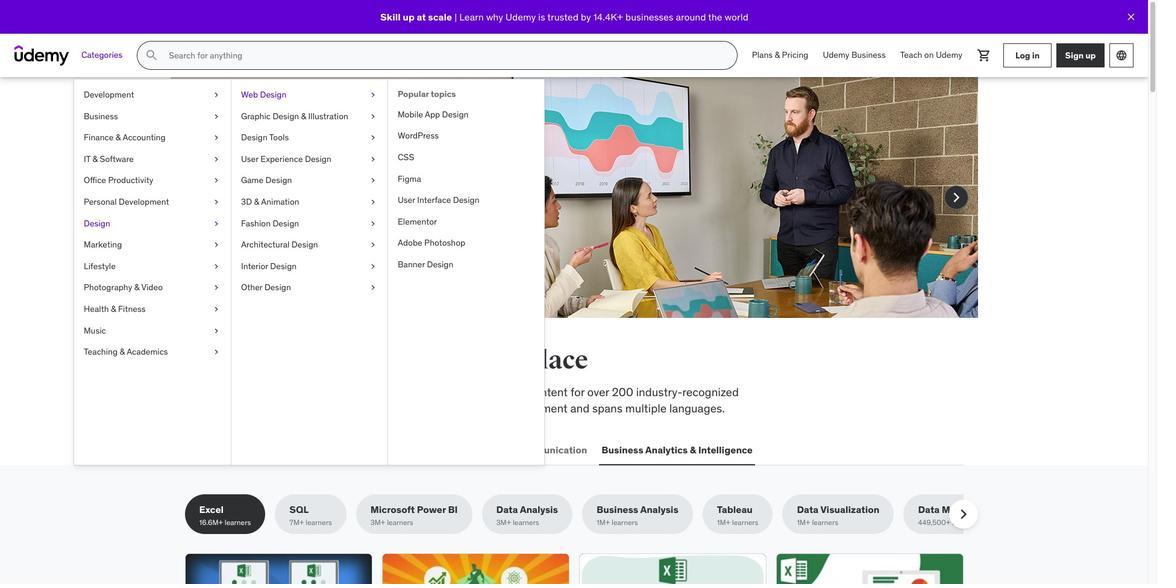 Task type: vqa. For each thing, say whether or not it's contained in the screenshot.


Task type: locate. For each thing, give the bounding box(es) containing it.
data up 449,500+
[[918, 504, 940, 516]]

professional
[[436, 401, 498, 416]]

0 vertical spatial user
[[241, 154, 259, 164]]

business for business analytics & intelligence
[[602, 444, 644, 456]]

1m+ inside business analysis 1m+ learners
[[597, 519, 610, 528]]

data inside 'data analysis 3m+ learners'
[[497, 504, 518, 516]]

communication
[[514, 444, 587, 456]]

xsmall image inside it & software link
[[212, 154, 221, 165]]

around
[[676, 11, 706, 23]]

request a demo link
[[228, 225, 317, 254]]

xsmall image left popular
[[368, 89, 378, 101]]

design up the a
[[273, 218, 299, 229]]

& right it
[[93, 154, 98, 164]]

mobile
[[398, 109, 423, 120]]

figma
[[398, 173, 421, 184]]

next image
[[947, 188, 966, 207], [954, 505, 973, 525]]

to left learn
[[425, 184, 436, 198]]

languages.
[[670, 401, 725, 416]]

1 vertical spatial development
[[119, 197, 169, 207]]

0 vertical spatial to
[[425, 184, 436, 198]]

xsmall image inside 'fashion design' link
[[368, 218, 378, 230]]

xsmall image
[[368, 89, 378, 101], [212, 111, 221, 122], [368, 111, 378, 122], [212, 175, 221, 187], [212, 218, 221, 230], [368, 218, 378, 230], [212, 239, 221, 251], [212, 261, 221, 273], [212, 347, 221, 359]]

xsmall image down organizations
[[368, 218, 378, 230]]

xsmall image inside "teaching & academics" link
[[212, 347, 221, 359]]

0 horizontal spatial why
[[251, 184, 271, 198]]

& right plans
[[775, 50, 780, 60]]

& right analytics
[[690, 444, 696, 456]]

close image
[[1126, 11, 1138, 23]]

0 vertical spatial why
[[486, 11, 503, 23]]

critical
[[233, 385, 268, 400]]

development down the office productivity link
[[119, 197, 169, 207]]

communication button
[[512, 436, 590, 465]]

1 vertical spatial user
[[398, 195, 415, 206]]

& right teaching
[[120, 347, 125, 358]]

1 horizontal spatial data
[[797, 504, 819, 516]]

1 data from the left
[[497, 504, 518, 516]]

xsmall image inside health & fitness link
[[212, 304, 221, 316]]

up for skill
[[403, 11, 415, 23]]

marketing link
[[74, 235, 231, 256]]

0 horizontal spatial 3m+
[[371, 519, 385, 528]]

up right sign
[[1086, 50, 1096, 61]]

design inside "link"
[[453, 195, 480, 206]]

1 horizontal spatial 1m+
[[717, 519, 731, 528]]

1 horizontal spatial 3m+
[[497, 519, 511, 528]]

xsmall image left interior
[[212, 261, 221, 273]]

xsmall image for graphic design & illustration
[[368, 111, 378, 122]]

udemy up the fashion design
[[253, 200, 289, 214]]

data inside "data visualization 1m+ learners"
[[797, 504, 819, 516]]

2 horizontal spatial 1m+
[[797, 519, 811, 528]]

xsmall image for it & software
[[212, 154, 221, 165]]

the up critical
[[225, 345, 264, 376]]

4 learners from the left
[[513, 519, 539, 528]]

personal development link
[[74, 192, 231, 213]]

6 learners from the left
[[732, 519, 759, 528]]

topic filters element
[[185, 495, 1000, 535]]

web for web development
[[187, 444, 208, 456]]

0 vertical spatial skills
[[268, 345, 333, 376]]

other design
[[241, 282, 291, 293]]

& right health
[[111, 304, 116, 315]]

choose a language image
[[1116, 49, 1128, 61]]

1 analysis from the left
[[520, 504, 558, 516]]

3 1m+ from the left
[[797, 519, 811, 528]]

xsmall image inside lifestyle link
[[212, 261, 221, 273]]

2 analysis from the left
[[640, 504, 679, 516]]

design down architectural design
[[270, 261, 297, 272]]

architectural design
[[241, 239, 318, 250]]

0 horizontal spatial data
[[497, 504, 518, 516]]

2 1m+ from the left
[[717, 519, 731, 528]]

1 horizontal spatial user
[[398, 195, 415, 206]]

catalog
[[276, 401, 314, 416]]

udemy business
[[823, 50, 886, 60]]

to up supports
[[354, 385, 364, 400]]

xsmall image inside architectural design link
[[368, 239, 378, 251]]

user up game
[[241, 154, 259, 164]]

xsmall image inside 'interior design' link
[[368, 261, 378, 273]]

place
[[525, 345, 588, 376]]

1 vertical spatial skills
[[326, 385, 351, 400]]

1 horizontal spatial web
[[241, 89, 258, 100]]

xsmall image inside user experience design link
[[368, 154, 378, 165]]

xsmall image inside game design link
[[368, 175, 378, 187]]

office
[[84, 175, 106, 186]]

design down "figma" link
[[453, 195, 480, 206]]

web inside button
[[187, 444, 208, 456]]

leading
[[274, 184, 311, 198]]

analysis inside 'data analysis 3m+ learners'
[[520, 504, 558, 516]]

design down 'fashion design' link at the left of the page
[[292, 239, 318, 250]]

3d & animation
[[241, 197, 299, 207]]

skills up supports
[[326, 385, 351, 400]]

& for 3d & animation
[[254, 197, 259, 207]]

spans
[[592, 401, 623, 416]]

xsmall image inside the photography & video link
[[212, 282, 221, 294]]

software
[[100, 154, 134, 164]]

1m+
[[597, 519, 610, 528], [717, 519, 731, 528], [797, 519, 811, 528]]

1m+ inside tableau 1m+ learners
[[717, 519, 731, 528]]

popular
[[398, 89, 429, 99]]

xsmall image
[[212, 89, 221, 101], [212, 132, 221, 144], [368, 132, 378, 144], [212, 154, 221, 165], [368, 154, 378, 165], [368, 175, 378, 187], [212, 197, 221, 208], [368, 197, 378, 208], [368, 239, 378, 251], [368, 261, 378, 273], [212, 282, 221, 294], [368, 282, 378, 294], [212, 304, 221, 316], [212, 325, 221, 337]]

1 horizontal spatial the
[[708, 11, 723, 23]]

xsmall image inside the office productivity link
[[212, 175, 221, 187]]

teaching & academics
[[84, 347, 168, 358]]

xsmall image left see
[[212, 175, 221, 187]]

1 horizontal spatial why
[[486, 11, 503, 23]]

web up 'graphic'
[[241, 89, 258, 100]]

1 vertical spatial web
[[187, 444, 208, 456]]

skill up at scale | learn why udemy is trusted by 14.4k+ businesses around the world
[[380, 11, 749, 23]]

xsmall image inside personal development link
[[212, 197, 221, 208]]

interface
[[417, 195, 451, 206]]

development inside button
[[210, 444, 272, 456]]

supports
[[317, 401, 362, 416]]

graphic
[[241, 111, 271, 122]]

1m+ inside "data visualization 1m+ learners"
[[797, 519, 811, 528]]

other design link
[[231, 278, 388, 299]]

1 1m+ from the left
[[597, 519, 610, 528]]

xsmall image left fashion
[[212, 218, 221, 230]]

excel 16.6m+ learners
[[199, 504, 251, 528]]

demo
[[283, 233, 309, 245]]

up for sign
[[1086, 50, 1096, 61]]

development down categories dropdown button
[[84, 89, 134, 100]]

xsmall image for user experience design
[[368, 154, 378, 165]]

to
[[425, 184, 436, 198], [354, 385, 364, 400]]

leadership button
[[371, 436, 427, 465]]

rounded
[[390, 401, 433, 416]]

data right 'bi'
[[497, 504, 518, 516]]

0 horizontal spatial analysis
[[520, 504, 558, 516]]

adobe photoshop
[[398, 238, 465, 249]]

xsmall image inside development link
[[212, 89, 221, 101]]

user for user experience design
[[241, 154, 259, 164]]

& for plans & pricing
[[775, 50, 780, 60]]

web down certifications, at the left bottom of the page
[[187, 444, 208, 456]]

sql 7m+ learners
[[290, 504, 332, 528]]

up left at
[[403, 11, 415, 23]]

data modeling 449,500+ learners
[[918, 504, 985, 528]]

5 learners from the left
[[612, 519, 638, 528]]

0 horizontal spatial 1m+
[[597, 519, 610, 528]]

0 vertical spatial up
[[403, 11, 415, 23]]

1 3m+ from the left
[[371, 519, 385, 528]]

1 horizontal spatial in
[[1032, 50, 1040, 61]]

xsmall image inside 3d & animation 'link'
[[368, 197, 378, 208]]

xsmall image inside business link
[[212, 111, 221, 122]]

7m+
[[290, 519, 304, 528]]

see
[[228, 184, 248, 198]]

xsmall image inside the marketing link
[[212, 239, 221, 251]]

web for web design
[[241, 89, 258, 100]]

why inside build ready-for- anything teams see why leading organizations choose to learn with udemy business.
[[251, 184, 271, 198]]

udemy
[[506, 11, 536, 23], [823, 50, 850, 60], [936, 50, 963, 60], [253, 200, 289, 214]]

data inside data modeling 449,500+ learners
[[918, 504, 940, 516]]

xsmall image for web design
[[368, 89, 378, 101]]

skill
[[380, 11, 401, 23]]

it
[[84, 154, 91, 164]]

udemy inside build ready-for- anything teams see why leading organizations choose to learn with udemy business.
[[253, 200, 289, 214]]

user experience design link
[[231, 149, 388, 170]]

xsmall image for music
[[212, 325, 221, 337]]

& inside button
[[690, 444, 696, 456]]

& right finance on the top left of page
[[116, 132, 121, 143]]

xsmall image inside graphic design & illustration link
[[368, 111, 378, 122]]

3 learners from the left
[[387, 519, 413, 528]]

1 vertical spatial to
[[354, 385, 364, 400]]

next image inside carousel element
[[947, 188, 966, 207]]

elementor
[[398, 216, 437, 227]]

in right "log" at right
[[1032, 50, 1040, 61]]

architectural
[[241, 239, 290, 250]]

power
[[417, 504, 446, 516]]

user for user interface design
[[398, 195, 415, 206]]

2 data from the left
[[797, 504, 819, 516]]

udemy right pricing
[[823, 50, 850, 60]]

0 vertical spatial development
[[84, 89, 134, 100]]

development
[[84, 89, 134, 100], [119, 197, 169, 207], [210, 444, 272, 456]]

photography
[[84, 282, 132, 293]]

xsmall image left 'graphic'
[[212, 111, 221, 122]]

business inside business analysis 1m+ learners
[[597, 504, 639, 516]]

udemy right on
[[936, 50, 963, 60]]

recognized
[[683, 385, 739, 400]]

xsmall image inside design tools link
[[368, 132, 378, 144]]

xsmall image for interior design
[[368, 261, 378, 273]]

xsmall image up for- at the left of the page
[[368, 111, 378, 122]]

wordpress link
[[388, 126, 544, 147]]

0 horizontal spatial up
[[403, 11, 415, 23]]

xsmall image inside finance & accounting link
[[212, 132, 221, 144]]

design tools
[[241, 132, 289, 143]]

to inside build ready-for- anything teams see why leading organizations choose to learn with udemy business.
[[425, 184, 436, 198]]

development
[[501, 401, 568, 416]]

in
[[1032, 50, 1040, 61], [449, 345, 472, 376]]

business inside button
[[602, 444, 644, 456]]

3d
[[241, 197, 252, 207]]

& left "video"
[[134, 282, 139, 293]]

xsmall image inside "design" link
[[212, 218, 221, 230]]

learners inside tableau 1m+ learners
[[732, 519, 759, 528]]

user down figma
[[398, 195, 415, 206]]

teaching & academics link
[[74, 342, 231, 363]]

7 learners from the left
[[812, 519, 839, 528]]

learners inside 'data analysis 3m+ learners'
[[513, 519, 539, 528]]

analytics
[[646, 444, 688, 456]]

0 horizontal spatial web
[[187, 444, 208, 456]]

bi
[[448, 504, 458, 516]]

1 vertical spatial next image
[[954, 505, 973, 525]]

analysis
[[520, 504, 558, 516], [640, 504, 679, 516]]

1 vertical spatial up
[[1086, 50, 1096, 61]]

user inside "link"
[[398, 195, 415, 206]]

xsmall image left request on the top left of the page
[[212, 239, 221, 251]]

& for teaching & academics
[[120, 347, 125, 358]]

xsmall image inside "other design" 'link'
[[368, 282, 378, 294]]

1 learners from the left
[[225, 519, 251, 528]]

teach on udemy
[[901, 50, 963, 60]]

it & software link
[[74, 149, 231, 170]]

in up including
[[449, 345, 472, 376]]

1 vertical spatial why
[[251, 184, 271, 198]]

carousel element
[[170, 77, 978, 347]]

development link
[[74, 84, 231, 106]]

& right 3d
[[254, 197, 259, 207]]

1 horizontal spatial analysis
[[640, 504, 679, 516]]

2 learners from the left
[[306, 519, 332, 528]]

0 horizontal spatial user
[[241, 154, 259, 164]]

2 3m+ from the left
[[497, 519, 511, 528]]

design up tools
[[273, 111, 299, 122]]

udemy image
[[14, 45, 69, 66]]

2 horizontal spatial data
[[918, 504, 940, 516]]

graphic design & illustration link
[[231, 106, 388, 127]]

well-
[[365, 401, 390, 416]]

sign
[[1066, 50, 1084, 61]]

1 vertical spatial the
[[225, 345, 264, 376]]

xsmall image for development
[[212, 89, 221, 101]]

3 data from the left
[[918, 504, 940, 516]]

build
[[228, 130, 281, 155]]

|
[[455, 11, 457, 23]]

world
[[725, 11, 749, 23]]

music
[[84, 325, 106, 336]]

plans & pricing
[[752, 50, 809, 60]]

trusted
[[548, 11, 579, 23]]

& down web design link
[[301, 111, 306, 122]]

data left visualization
[[797, 504, 819, 516]]

analysis inside business analysis 1m+ learners
[[640, 504, 679, 516]]

it & software
[[84, 154, 134, 164]]

1 horizontal spatial up
[[1086, 50, 1096, 61]]

for
[[571, 385, 585, 400]]

learners inside data modeling 449,500+ learners
[[953, 519, 979, 528]]

design
[[260, 89, 287, 100], [442, 109, 469, 120], [273, 111, 299, 122], [241, 132, 268, 143], [305, 154, 331, 164], [266, 175, 292, 186], [453, 195, 480, 206], [84, 218, 110, 229], [273, 218, 299, 229], [292, 239, 318, 250], [427, 259, 454, 270], [270, 261, 297, 272], [265, 282, 291, 293]]

request
[[235, 233, 274, 245]]

xsmall image inside music link
[[212, 325, 221, 337]]

& for finance & accounting
[[116, 132, 121, 143]]

the left world
[[708, 11, 723, 23]]

0 horizontal spatial in
[[449, 345, 472, 376]]

xsmall image inside web design link
[[368, 89, 378, 101]]

xsmall image for lifestyle
[[212, 261, 221, 273]]

skills up workplace
[[268, 345, 333, 376]]

xsmall image up covering
[[212, 347, 221, 359]]

1m+ for business analysis
[[597, 519, 610, 528]]

sign up link
[[1057, 43, 1105, 68]]

development down certifications, at the left bottom of the page
[[210, 444, 272, 456]]

0 horizontal spatial to
[[354, 385, 364, 400]]

0 vertical spatial next image
[[947, 188, 966, 207]]

health & fitness link
[[74, 299, 231, 320]]

1 horizontal spatial to
[[425, 184, 436, 198]]

elementor link
[[388, 211, 544, 233]]

tableau 1m+ learners
[[717, 504, 759, 528]]

8 learners from the left
[[953, 519, 979, 528]]

next image inside topic filters element
[[954, 505, 973, 525]]

popular topics
[[398, 89, 456, 99]]

xsmall image for other design
[[368, 282, 378, 294]]

lifestyle link
[[74, 256, 231, 278]]

0 vertical spatial web
[[241, 89, 258, 100]]

up
[[403, 11, 415, 23], [1086, 50, 1096, 61]]

2 vertical spatial development
[[210, 444, 272, 456]]

& inside 'link'
[[254, 197, 259, 207]]

user experience design
[[241, 154, 331, 164]]



Task type: describe. For each thing, give the bounding box(es) containing it.
next image for topic filters element
[[954, 505, 973, 525]]

figma link
[[388, 169, 544, 190]]

why for anything
[[251, 184, 271, 198]]

finance & accounting link
[[74, 127, 231, 149]]

data analysis 3m+ learners
[[497, 504, 558, 528]]

including
[[453, 385, 499, 400]]

xsmall image for 3d & animation
[[368, 197, 378, 208]]

technical
[[367, 385, 413, 400]]

fashion
[[241, 218, 271, 229]]

you
[[338, 345, 381, 376]]

submit search image
[[145, 48, 159, 63]]

business.
[[291, 200, 341, 214]]

learners inside business analysis 1m+ learners
[[612, 519, 638, 528]]

udemy business link
[[816, 41, 893, 70]]

web design element
[[388, 80, 544, 465]]

intelligence
[[698, 444, 753, 456]]

data for data analysis
[[497, 504, 518, 516]]

& for it & software
[[93, 154, 98, 164]]

over
[[588, 385, 609, 400]]

design down interior design
[[265, 282, 291, 293]]

xsmall image for office productivity
[[212, 175, 221, 187]]

development for personal
[[119, 197, 169, 207]]

topics
[[431, 89, 456, 99]]

next image for carousel element
[[947, 188, 966, 207]]

xsmall image for business
[[212, 111, 221, 122]]

analysis for data analysis
[[520, 504, 558, 516]]

request a demo
[[235, 233, 309, 245]]

xsmall image for fashion design
[[368, 218, 378, 230]]

learners inside the microsoft power bi 3m+ learners
[[387, 519, 413, 528]]

css link
[[388, 147, 544, 169]]

0 horizontal spatial the
[[225, 345, 264, 376]]

data visualization 1m+ learners
[[797, 504, 880, 528]]

teaching
[[84, 347, 118, 358]]

to inside covering critical workplace skills to technical topics, including prep content for over 200 industry-recognized certifications, our catalog supports well-rounded professional development and spans multiple languages.
[[354, 385, 364, 400]]

udemy inside teach on udemy link
[[936, 50, 963, 60]]

Search for anything text field
[[167, 45, 723, 66]]

1m+ for data visualization
[[797, 519, 811, 528]]

productivity
[[108, 175, 153, 186]]

plans & pricing link
[[745, 41, 816, 70]]

tableau
[[717, 504, 753, 516]]

design tools link
[[231, 127, 388, 149]]

office productivity
[[84, 175, 153, 186]]

photoshop
[[424, 238, 465, 249]]

web development button
[[185, 436, 274, 465]]

scale
[[428, 11, 452, 23]]

need
[[386, 345, 444, 376]]

3m+ inside the microsoft power bi 3m+ learners
[[371, 519, 385, 528]]

log in
[[1016, 50, 1040, 61]]

wordpress
[[398, 130, 439, 141]]

1 vertical spatial in
[[449, 345, 472, 376]]

sql
[[290, 504, 309, 516]]

personal development
[[84, 197, 169, 207]]

tools
[[269, 132, 289, 143]]

teams
[[318, 154, 377, 179]]

xsmall image for health & fitness
[[212, 304, 221, 316]]

covering
[[185, 385, 231, 400]]

academics
[[127, 347, 168, 358]]

web design
[[241, 89, 287, 100]]

certifications,
[[185, 401, 254, 416]]

workplace
[[270, 385, 323, 400]]

data for data visualization
[[797, 504, 819, 516]]

user interface design link
[[388, 190, 544, 211]]

fitness
[[118, 304, 146, 315]]

accounting
[[123, 132, 166, 143]]

learn
[[438, 184, 464, 198]]

topics,
[[416, 385, 450, 400]]

business for business
[[84, 111, 118, 122]]

visualization
[[821, 504, 880, 516]]

with
[[228, 200, 250, 214]]

14.4k+
[[593, 11, 623, 23]]

learners inside "data visualization 1m+ learners"
[[812, 519, 839, 528]]

analysis for business analysis
[[640, 504, 679, 516]]

on
[[925, 50, 934, 60]]

interior design link
[[231, 256, 388, 278]]

business for business analysis 1m+ learners
[[597, 504, 639, 516]]

teach
[[901, 50, 923, 60]]

development for web
[[210, 444, 272, 456]]

banner design
[[398, 259, 454, 270]]

udemy inside udemy business link
[[823, 50, 850, 60]]

design down photoshop
[[427, 259, 454, 270]]

finance
[[84, 132, 114, 143]]

leadership
[[374, 444, 425, 456]]

xsmall image for game design
[[368, 175, 378, 187]]

for-
[[346, 130, 381, 155]]

& for photography & video
[[134, 282, 139, 293]]

skills inside covering critical workplace skills to technical topics, including prep content for over 200 industry-recognized certifications, our catalog supports well-rounded professional development and spans multiple languages.
[[326, 385, 351, 400]]

personal
[[84, 197, 117, 207]]

shopping cart with 0 items image
[[977, 48, 992, 63]]

animation
[[261, 197, 299, 207]]

app
[[425, 109, 440, 120]]

& for health & fitness
[[111, 304, 116, 315]]

banner
[[398, 259, 425, 270]]

udemy left is
[[506, 11, 536, 23]]

design down design tools link
[[305, 154, 331, 164]]

user interface design
[[398, 195, 480, 206]]

xsmall image for teaching & academics
[[212, 347, 221, 359]]

design right "app"
[[442, 109, 469, 120]]

a
[[276, 233, 281, 245]]

xsmall image for personal development
[[212, 197, 221, 208]]

music link
[[74, 320, 231, 342]]

fashion design
[[241, 218, 299, 229]]

xsmall image for finance & accounting
[[212, 132, 221, 144]]

xsmall image for photography & video
[[212, 282, 221, 294]]

interior
[[241, 261, 268, 272]]

learners inside sql 7m+ learners
[[306, 519, 332, 528]]

adobe photoshop link
[[388, 233, 544, 254]]

design up 'graphic'
[[260, 89, 287, 100]]

design down 'graphic'
[[241, 132, 268, 143]]

business link
[[74, 106, 231, 127]]

sign up
[[1066, 50, 1096, 61]]

our
[[257, 401, 274, 416]]

0 vertical spatial the
[[708, 11, 723, 23]]

game design
[[241, 175, 292, 186]]

xsmall image for design tools
[[368, 132, 378, 144]]

xsmall image for architectural design
[[368, 239, 378, 251]]

why for scale
[[486, 11, 503, 23]]

anything
[[228, 154, 314, 179]]

game design link
[[231, 170, 388, 192]]

data for data modeling
[[918, 504, 940, 516]]

0 vertical spatial in
[[1032, 50, 1040, 61]]

business analytics & intelligence
[[602, 444, 753, 456]]

xsmall image for design
[[212, 218, 221, 230]]

design up animation
[[266, 175, 292, 186]]

banner design link
[[388, 254, 544, 276]]

experience
[[261, 154, 303, 164]]

3m+ inside 'data analysis 3m+ learners'
[[497, 519, 511, 528]]

xsmall image for marketing
[[212, 239, 221, 251]]

learners inside excel 16.6m+ learners
[[225, 519, 251, 528]]

web development
[[187, 444, 272, 456]]

design down personal
[[84, 218, 110, 229]]

build ready-for- anything teams see why leading organizations choose to learn with udemy business.
[[228, 130, 464, 214]]



